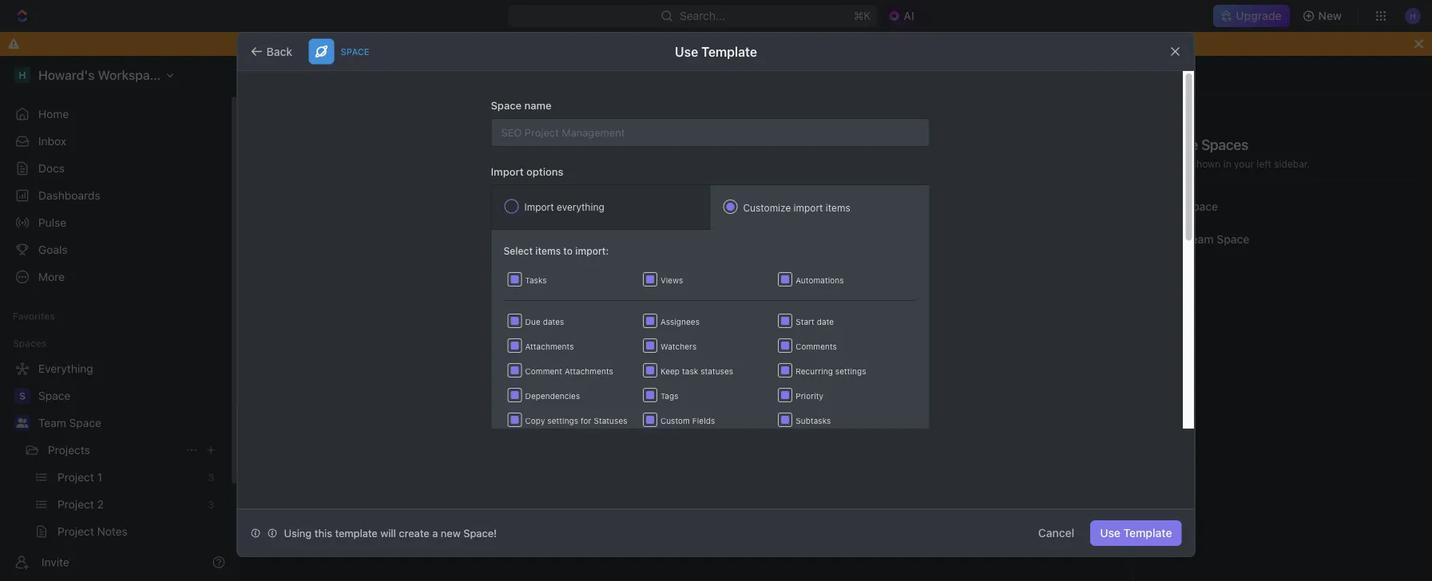 Task type: describe. For each thing, give the bounding box(es) containing it.
docs
[[38, 162, 65, 175]]

enable
[[795, 37, 831, 50]]

all spaces
[[271, 68, 325, 81]]

joined
[[703, 352, 730, 363]]

space name
[[490, 99, 551, 111]]

home link
[[6, 101, 224, 127]]

0 vertical spatial items
[[825, 202, 850, 213]]

pulse link
[[6, 210, 224, 236]]

SEO Project Management text field
[[490, 118, 930, 147]]

0 horizontal spatial use
[[675, 44, 698, 59]]

sidebar navigation
[[0, 56, 239, 581]]

visible spaces spaces shown in your left sidebar.
[[1156, 136, 1310, 169]]

keep task statuses
[[660, 367, 733, 376]]

comments
[[795, 342, 837, 351]]

import for import everything
[[524, 202, 554, 213]]

recurring settings
[[795, 367, 866, 376]]

will
[[380, 528, 396, 540]]

in
[[1223, 158, 1231, 169]]

new
[[1318, 9, 1342, 22]]

using this template will create a new space !
[[284, 528, 497, 540]]

new button
[[1296, 3, 1351, 29]]

do
[[547, 37, 561, 50]]

home
[[38, 107, 69, 121]]

team inside sidebar navigation
[[38, 417, 66, 430]]

upgrade link
[[1214, 5, 1290, 27]]

enable
[[629, 37, 664, 50]]

back
[[266, 45, 292, 58]]

projects
[[48, 444, 90, 457]]

recurring
[[795, 367, 833, 376]]

customize
[[743, 202, 791, 213]]

!
[[494, 528, 497, 540]]

search...
[[680, 9, 725, 22]]

your
[[1234, 158, 1254, 169]]

left
[[1257, 158, 1272, 169]]

watchers
[[660, 342, 696, 351]]

custom fields
[[660, 416, 715, 425]]

do you want to enable browser notifications? enable hide this
[[547, 37, 885, 50]]

inbox
[[38, 135, 66, 148]]

spaces for all spaces
[[287, 68, 325, 81]]

copy
[[525, 416, 545, 425]]

dashboards
[[38, 189, 100, 202]]

cancel button
[[1029, 521, 1084, 546]]

projects link
[[48, 438, 179, 463]]

1 vertical spatial to
[[563, 245, 572, 256]]

using
[[284, 528, 312, 540]]

select items to import:
[[503, 245, 608, 256]]

tree inside sidebar navigation
[[6, 356, 224, 581]]

spaces down visible
[[1156, 158, 1189, 169]]

favorites
[[13, 311, 55, 322]]

hide
[[839, 37, 863, 50]]

customize import items
[[743, 202, 850, 213]]

space right new
[[464, 528, 494, 540]]

dashboards link
[[6, 183, 224, 208]]

1 vertical spatial attachments
[[564, 367, 613, 376]]

all spaces joined
[[653, 352, 730, 363]]

browser
[[667, 37, 710, 50]]

⌘k
[[853, 9, 871, 22]]

dependencies
[[525, 391, 580, 401]]

space down in
[[1217, 232, 1250, 246]]

everything
[[556, 202, 604, 213]]

goals
[[38, 243, 68, 256]]

0 vertical spatial template
[[701, 44, 757, 59]]

space left name on the left top of page
[[490, 99, 521, 111]]

import:
[[575, 245, 608, 256]]

visible
[[1156, 136, 1198, 153]]

0 vertical spatial attachments
[[525, 342, 574, 351]]

sidebar.
[[1274, 158, 1310, 169]]

docs link
[[6, 156, 224, 181]]

for
[[580, 416, 591, 425]]

keep
[[660, 367, 679, 376]]

space inside tree
[[69, 417, 101, 430]]

0 vertical spatial team
[[1185, 232, 1214, 246]]

automations
[[795, 276, 844, 285]]

name
[[524, 99, 551, 111]]

0 horizontal spatial use template
[[675, 44, 757, 59]]

assignees
[[660, 317, 699, 326]]



Task type: locate. For each thing, give the bounding box(es) containing it.
create
[[399, 528, 429, 540]]

items right import at the top right of the page
[[825, 202, 850, 213]]

back button
[[244, 39, 302, 64]]

import for import options
[[490, 165, 523, 177]]

use inside button
[[1100, 527, 1121, 540]]

1 vertical spatial template
[[1123, 527, 1172, 540]]

settings
[[835, 367, 866, 376], [547, 416, 578, 425]]

0 horizontal spatial team space
[[38, 417, 101, 430]]

team space link
[[38, 411, 220, 436]]

1 vertical spatial all
[[653, 352, 664, 363]]

a
[[432, 528, 438, 540]]

tree
[[6, 356, 224, 581]]

use template right cancel
[[1100, 527, 1172, 540]]

attachments up the 'dependencies'
[[564, 367, 613, 376]]

0 horizontal spatial template
[[701, 44, 757, 59]]

to
[[615, 37, 626, 50], [563, 245, 572, 256]]

inbox link
[[6, 129, 224, 154]]

use template inside button
[[1100, 527, 1172, 540]]

fields
[[692, 416, 715, 425]]

attachments
[[525, 342, 574, 351], [564, 367, 613, 376]]

start date
[[795, 317, 834, 326]]

settings left the for
[[547, 416, 578, 425]]

template inside button
[[1123, 527, 1172, 540]]

start
[[795, 317, 814, 326]]

0 horizontal spatial all
[[271, 68, 284, 81]]

upgrade
[[1236, 9, 1282, 22]]

dates
[[542, 317, 564, 326]]

team right user group image
[[38, 417, 66, 430]]

1 horizontal spatial team
[[1185, 232, 1214, 246]]

0 vertical spatial import
[[490, 165, 523, 177]]

all for all spaces joined
[[653, 352, 664, 363]]

all down the back
[[271, 68, 284, 81]]

custom
[[660, 416, 690, 425]]

0 vertical spatial use
[[675, 44, 698, 59]]

1 vertical spatial use
[[1100, 527, 1121, 540]]

you
[[564, 37, 584, 50]]

pulse
[[38, 216, 66, 229]]

goals link
[[6, 237, 224, 263]]

all for all spaces
[[271, 68, 284, 81]]

attachments down dates
[[525, 342, 574, 351]]

spaces down the back
[[287, 68, 325, 81]]

space down shown
[[1185, 200, 1218, 213]]

1 horizontal spatial import
[[524, 202, 554, 213]]

spaces down the favorites
[[13, 338, 47, 349]]

options
[[526, 165, 563, 177]]

user group image
[[16, 419, 28, 428]]

0 horizontal spatial to
[[563, 245, 572, 256]]

use template button
[[1090, 521, 1182, 546]]

import down options
[[524, 202, 554, 213]]

settings for copy
[[547, 416, 578, 425]]

select
[[503, 245, 532, 256]]

0 horizontal spatial import
[[490, 165, 523, 177]]

spaces for visible spaces spaces shown in your left sidebar.
[[1201, 136, 1248, 153]]

spaces for all spaces joined
[[667, 352, 700, 363]]

this right hide at the top right of the page
[[866, 37, 885, 50]]

0 horizontal spatial this
[[315, 528, 332, 540]]

due
[[525, 317, 540, 326]]

1 horizontal spatial settings
[[835, 367, 866, 376]]

invite
[[42, 556, 69, 569]]

use template
[[675, 44, 757, 59], [1100, 527, 1172, 540]]

comment
[[525, 367, 562, 376]]

items right select
[[535, 245, 560, 256]]

notifications?
[[713, 37, 784, 50]]

spaces up in
[[1201, 136, 1248, 153]]

1 horizontal spatial items
[[825, 202, 850, 213]]

want
[[586, 37, 612, 50]]

use down search...
[[675, 44, 698, 59]]

due dates
[[525, 317, 564, 326]]

space
[[341, 46, 369, 57], [490, 99, 521, 111], [1185, 200, 1218, 213], [1217, 232, 1250, 246], [69, 417, 101, 430], [464, 528, 494, 540]]

space right the back
[[341, 46, 369, 57]]

team space down in
[[1185, 232, 1250, 246]]

1 horizontal spatial use
[[1100, 527, 1121, 540]]

spaces inside sidebar navigation
[[13, 338, 47, 349]]

tags
[[660, 391, 678, 401]]

favorites button
[[6, 307, 61, 326]]

team space up projects
[[38, 417, 101, 430]]

team down shown
[[1185, 232, 1214, 246]]

1 vertical spatial team
[[38, 417, 66, 430]]

template
[[701, 44, 757, 59], [1123, 527, 1172, 540]]

0 vertical spatial use template
[[675, 44, 757, 59]]

template
[[335, 528, 378, 540]]

use template down search...
[[675, 44, 757, 59]]

space up projects
[[69, 417, 101, 430]]

import
[[490, 165, 523, 177], [524, 202, 554, 213]]

1 vertical spatial use template
[[1100, 527, 1172, 540]]

settings for recurring
[[835, 367, 866, 376]]

0 horizontal spatial team
[[38, 417, 66, 430]]

subtasks
[[795, 416, 831, 425]]

to right the want
[[615, 37, 626, 50]]

use
[[675, 44, 698, 59], [1100, 527, 1121, 540]]

this right using
[[315, 528, 332, 540]]

1 horizontal spatial this
[[866, 37, 885, 50]]

1 vertical spatial team space
[[38, 417, 101, 430]]

statuses
[[593, 416, 627, 425]]

views
[[660, 276, 683, 285]]

1 vertical spatial import
[[524, 202, 554, 213]]

1 vertical spatial settings
[[547, 416, 578, 425]]

use right cancel
[[1100, 527, 1121, 540]]

0 vertical spatial team space
[[1185, 232, 1250, 246]]

date
[[816, 317, 834, 326]]

team space inside sidebar navigation
[[38, 417, 101, 430]]

1 horizontal spatial team space
[[1185, 232, 1250, 246]]

cancel
[[1038, 527, 1074, 540]]

team space
[[1185, 232, 1250, 246], [38, 417, 101, 430]]

tasks
[[525, 276, 546, 285]]

import options
[[490, 165, 563, 177]]

0 vertical spatial this
[[866, 37, 885, 50]]

1 vertical spatial items
[[535, 245, 560, 256]]

import
[[793, 202, 823, 213]]

1 horizontal spatial use template
[[1100, 527, 1172, 540]]

shown
[[1192, 158, 1221, 169]]

0 vertical spatial settings
[[835, 367, 866, 376]]

team
[[1185, 232, 1214, 246], [38, 417, 66, 430]]

all
[[271, 68, 284, 81], [653, 352, 664, 363]]

settings right recurring
[[835, 367, 866, 376]]

1 horizontal spatial template
[[1123, 527, 1172, 540]]

priority
[[795, 391, 823, 401]]

0 horizontal spatial items
[[535, 245, 560, 256]]

import left options
[[490, 165, 523, 177]]

1 horizontal spatial to
[[615, 37, 626, 50]]

new
[[441, 528, 461, 540]]

import everything
[[524, 202, 604, 213]]

to left import:
[[563, 245, 572, 256]]

this
[[866, 37, 885, 50], [315, 528, 332, 540]]

task
[[682, 367, 698, 376]]

1 vertical spatial this
[[315, 528, 332, 540]]

1 horizontal spatial all
[[653, 352, 664, 363]]

statuses
[[700, 367, 733, 376]]

0 horizontal spatial settings
[[547, 416, 578, 425]]

all up keep
[[653, 352, 664, 363]]

tree containing team space
[[6, 356, 224, 581]]

copy settings for statuses
[[525, 416, 627, 425]]

spaces down watchers at the left bottom of page
[[667, 352, 700, 363]]

0 vertical spatial all
[[271, 68, 284, 81]]

0 vertical spatial to
[[615, 37, 626, 50]]

comment attachments
[[525, 367, 613, 376]]

spaces
[[287, 68, 325, 81], [1201, 136, 1248, 153], [1156, 158, 1189, 169], [13, 338, 47, 349], [667, 352, 700, 363]]



Task type: vqa. For each thing, say whether or not it's contained in the screenshot.
option inside the CUSTOM FIELDS element
no



